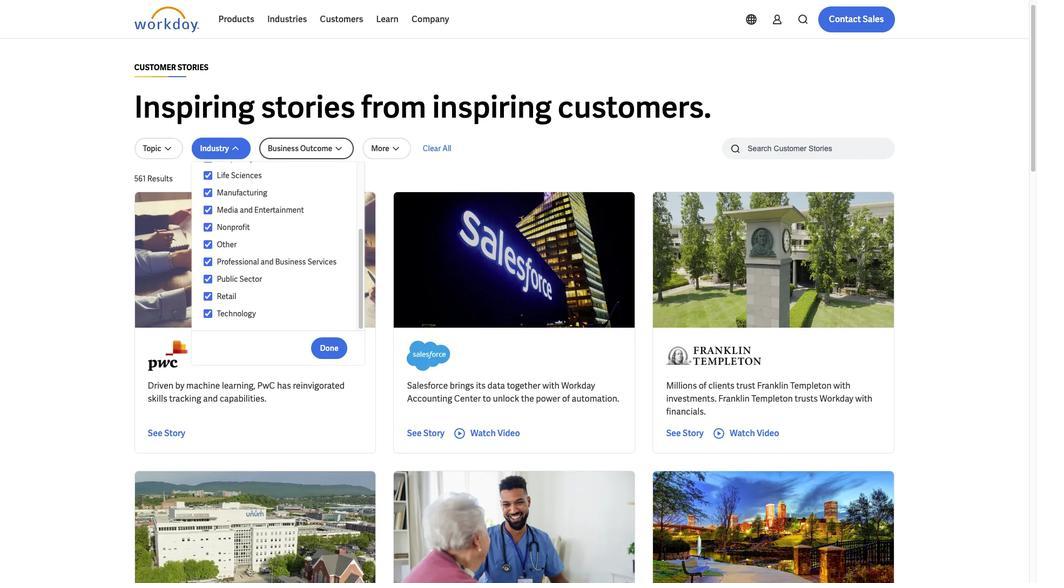 Task type: describe. For each thing, give the bounding box(es) containing it.
company
[[412, 14, 449, 25]]

life sciences
[[217, 171, 262, 180]]

data
[[488, 380, 505, 392]]

workday inside millions of clients trust franklin templeton with investments. franklin templeton trusts workday with financials.
[[820, 393, 854, 405]]

retail link
[[213, 290, 346, 303]]

story for millions of clients trust franklin templeton with investments. franklin templeton trusts workday with financials.
[[683, 428, 704, 439]]

business outcome button
[[259, 138, 354, 159]]

customers button
[[314, 6, 370, 32]]

watch video for to
[[471, 428, 520, 439]]

has
[[277, 380, 291, 392]]

by
[[175, 380, 184, 392]]

2 horizontal spatial with
[[856, 393, 873, 405]]

watch for franklin
[[730, 428, 755, 439]]

contact sales link
[[818, 6, 895, 32]]

professional
[[217, 257, 259, 267]]

public sector
[[217, 274, 262, 284]]

millions
[[666, 380, 697, 392]]

watch video link for franklin
[[713, 427, 779, 440]]

with inside salesforce brings its data together with workday accounting center to unlock the power of automation.
[[543, 380, 560, 392]]

561 results
[[134, 174, 173, 184]]

investments.
[[666, 393, 717, 405]]

stories
[[178, 63, 209, 72]]

manufacturing link
[[213, 186, 346, 199]]

learn
[[376, 14, 399, 25]]

skills
[[148, 393, 167, 405]]

together
[[507, 380, 541, 392]]

see story for salesforce brings its data together with workday accounting center to unlock the power of automation.
[[407, 428, 445, 439]]

salesforce
[[407, 380, 448, 392]]

industry
[[200, 144, 229, 153]]

watch for center
[[471, 428, 496, 439]]

and for professional
[[261, 257, 274, 267]]

of inside millions of clients trust franklin templeton with investments. franklin templeton trusts workday with financials.
[[699, 380, 707, 392]]

sector
[[240, 274, 262, 284]]

sales
[[863, 14, 884, 25]]

driven
[[148, 380, 173, 392]]

unlock
[[493, 393, 519, 405]]

of inside salesforce brings its data together with workday accounting center to unlock the power of automation.
[[562, 393, 570, 405]]

topic button
[[134, 138, 183, 159]]

1 story from the left
[[164, 428, 185, 439]]

public sector link
[[213, 273, 346, 286]]

products
[[219, 14, 254, 25]]

industry button
[[192, 138, 251, 159]]

life
[[217, 171, 229, 180]]

capabilities.
[[220, 393, 267, 405]]

media and entertainment
[[217, 205, 304, 215]]

customer
[[134, 63, 176, 72]]

1 horizontal spatial with
[[834, 380, 851, 392]]

contact
[[829, 14, 861, 25]]

clear all
[[423, 144, 452, 153]]

inspiring
[[432, 88, 552, 127]]

professional and business services
[[217, 257, 337, 267]]

center
[[454, 393, 481, 405]]

workday inside salesforce brings its data together with workday accounting center to unlock the power of automation.
[[561, 380, 595, 392]]

learning,
[[222, 380, 255, 392]]

story for salesforce brings its data together with workday accounting center to unlock the power of automation.
[[423, 428, 445, 439]]

public
[[217, 274, 238, 284]]

business outcome
[[268, 144, 332, 153]]

entertainment
[[254, 205, 304, 215]]

561
[[134, 174, 146, 184]]

customers.
[[558, 88, 712, 127]]

automation.
[[572, 393, 619, 405]]

stories
[[261, 88, 355, 127]]

sciences
[[231, 171, 262, 180]]

topic
[[143, 144, 161, 153]]

clear all button
[[420, 138, 455, 159]]

more button
[[363, 138, 411, 159]]

reinvigorated
[[293, 380, 345, 392]]

accounting
[[407, 393, 452, 405]]

business inside button
[[268, 144, 299, 153]]

from
[[361, 88, 426, 127]]

life sciences link
[[213, 169, 346, 182]]

pwc
[[257, 380, 275, 392]]

technology
[[217, 309, 256, 319]]

products button
[[212, 6, 261, 32]]

services
[[308, 257, 337, 267]]



Task type: locate. For each thing, give the bounding box(es) containing it.
2 watch video from the left
[[730, 428, 779, 439]]

tracking
[[169, 393, 201, 405]]

None checkbox
[[203, 153, 213, 163], [203, 188, 213, 198], [203, 205, 213, 215], [203, 274, 213, 284], [203, 292, 213, 301], [203, 309, 213, 319], [203, 153, 213, 163], [203, 188, 213, 198], [203, 205, 213, 215], [203, 274, 213, 284], [203, 292, 213, 301], [203, 309, 213, 319]]

story
[[164, 428, 185, 439], [423, 428, 445, 439], [683, 428, 704, 439]]

driven by machine learning, pwc has reinvigorated skills tracking and capabilities.
[[148, 380, 345, 405]]

video for templeton
[[757, 428, 779, 439]]

2 horizontal spatial and
[[261, 257, 274, 267]]

2 story from the left
[[423, 428, 445, 439]]

media and entertainment link
[[213, 204, 346, 217]]

0 horizontal spatial see story
[[148, 428, 185, 439]]

0 horizontal spatial with
[[543, 380, 560, 392]]

financials.
[[666, 406, 706, 418]]

2 horizontal spatial see
[[666, 428, 681, 439]]

hospitality
[[217, 153, 254, 163]]

watch down millions of clients trust franklin templeton with investments. franklin templeton trusts workday with financials.
[[730, 428, 755, 439]]

see story link down "accounting"
[[407, 427, 445, 440]]

see down skills
[[148, 428, 162, 439]]

watch video link down millions of clients trust franklin templeton with investments. franklin templeton trusts workday with financials.
[[713, 427, 779, 440]]

see story link down skills
[[148, 427, 185, 440]]

3 see from the left
[[666, 428, 681, 439]]

2 video from the left
[[757, 428, 779, 439]]

0 horizontal spatial workday
[[561, 380, 595, 392]]

customer stories
[[134, 63, 209, 72]]

machine
[[186, 380, 220, 392]]

see story down "accounting"
[[407, 428, 445, 439]]

1 vertical spatial and
[[261, 257, 274, 267]]

0 horizontal spatial franklin
[[719, 393, 750, 405]]

None checkbox
[[203, 171, 213, 180], [203, 223, 213, 232], [203, 240, 213, 250], [203, 257, 213, 267], [203, 171, 213, 180], [203, 223, 213, 232], [203, 240, 213, 250], [203, 257, 213, 267]]

3 story from the left
[[683, 428, 704, 439]]

1 horizontal spatial story
[[423, 428, 445, 439]]

hospitality link
[[213, 152, 346, 165]]

Search Customer Stories text field
[[741, 139, 874, 158]]

pricewaterhousecoopers global licensing services corporation (pwc) image
[[148, 341, 187, 371]]

see story link for millions of clients trust franklin templeton with investments. franklin templeton trusts workday with financials.
[[666, 427, 704, 440]]

2 vertical spatial and
[[203, 393, 218, 405]]

1 video from the left
[[498, 428, 520, 439]]

see for salesforce brings its data together with workday accounting center to unlock the power of automation.
[[407, 428, 422, 439]]

0 vertical spatial of
[[699, 380, 707, 392]]

2 horizontal spatial story
[[683, 428, 704, 439]]

all
[[443, 144, 452, 153]]

and for media
[[240, 205, 253, 215]]

of right power
[[562, 393, 570, 405]]

and inside driven by machine learning, pwc has reinvigorated skills tracking and capabilities.
[[203, 393, 218, 405]]

with
[[543, 380, 560, 392], [834, 380, 851, 392], [856, 393, 873, 405]]

workday
[[561, 380, 595, 392], [820, 393, 854, 405]]

workday up automation.
[[561, 380, 595, 392]]

technology link
[[213, 307, 346, 320]]

power
[[536, 393, 560, 405]]

see story for millions of clients trust franklin templeton with investments. franklin templeton trusts workday with financials.
[[666, 428, 704, 439]]

video
[[498, 428, 520, 439], [757, 428, 779, 439]]

go to the homepage image
[[134, 6, 199, 32]]

of
[[699, 380, 707, 392], [562, 393, 570, 405]]

outcome
[[300, 144, 332, 153]]

and down other link
[[261, 257, 274, 267]]

trusts
[[795, 393, 818, 405]]

0 horizontal spatial story
[[164, 428, 185, 439]]

0 vertical spatial workday
[[561, 380, 595, 392]]

the
[[521, 393, 534, 405]]

story down "accounting"
[[423, 428, 445, 439]]

1 watch from the left
[[471, 428, 496, 439]]

done button
[[311, 337, 347, 359]]

0 vertical spatial business
[[268, 144, 299, 153]]

business up life sciences link
[[268, 144, 299, 153]]

customers
[[320, 14, 363, 25]]

watch video down to
[[471, 428, 520, 439]]

watch down to
[[471, 428, 496, 439]]

video down unlock
[[498, 428, 520, 439]]

0 vertical spatial and
[[240, 205, 253, 215]]

1 horizontal spatial workday
[[820, 393, 854, 405]]

franklin
[[757, 380, 789, 392], [719, 393, 750, 405]]

2 see from the left
[[407, 428, 422, 439]]

franklin templeton companies, llc image
[[666, 341, 761, 371]]

1 watch video link from the left
[[453, 427, 520, 440]]

1 horizontal spatial of
[[699, 380, 707, 392]]

professional and business services link
[[213, 256, 346, 269]]

company button
[[405, 6, 456, 32]]

watch video for templeton
[[730, 428, 779, 439]]

other
[[217, 240, 237, 250]]

see for millions of clients trust franklin templeton with investments. franklin templeton trusts workday with financials.
[[666, 428, 681, 439]]

1 vertical spatial templeton
[[752, 393, 793, 405]]

see down financials.
[[666, 428, 681, 439]]

clear
[[423, 144, 441, 153]]

video for to
[[498, 428, 520, 439]]

inspiring stories from inspiring customers.
[[134, 88, 712, 127]]

and down machine
[[203, 393, 218, 405]]

see story link
[[148, 427, 185, 440], [407, 427, 445, 440], [666, 427, 704, 440]]

1 vertical spatial franklin
[[719, 393, 750, 405]]

see story link for salesforce brings its data together with workday accounting center to unlock the power of automation.
[[407, 427, 445, 440]]

its
[[476, 380, 486, 392]]

trust
[[737, 380, 755, 392]]

nonprofit link
[[213, 221, 346, 234]]

salesforce.com image
[[407, 341, 450, 371]]

1 watch video from the left
[[471, 428, 520, 439]]

watch video
[[471, 428, 520, 439], [730, 428, 779, 439]]

2 horizontal spatial see story
[[666, 428, 704, 439]]

watch video link for center
[[453, 427, 520, 440]]

industries
[[267, 14, 307, 25]]

templeton up trusts
[[790, 380, 832, 392]]

1 see story link from the left
[[148, 427, 185, 440]]

see down "accounting"
[[407, 428, 422, 439]]

2 watch from the left
[[730, 428, 755, 439]]

inspiring
[[134, 88, 255, 127]]

2 see story from the left
[[407, 428, 445, 439]]

0 vertical spatial franklin
[[757, 380, 789, 392]]

1 vertical spatial business
[[275, 257, 306, 267]]

media
[[217, 205, 238, 215]]

and down the manufacturing
[[240, 205, 253, 215]]

story down financials.
[[683, 428, 704, 439]]

clients
[[709, 380, 735, 392]]

1 horizontal spatial watch video
[[730, 428, 779, 439]]

2 see story link from the left
[[407, 427, 445, 440]]

0 horizontal spatial see
[[148, 428, 162, 439]]

see story down financials.
[[666, 428, 704, 439]]

industries button
[[261, 6, 314, 32]]

see story
[[148, 428, 185, 439], [407, 428, 445, 439], [666, 428, 704, 439]]

0 vertical spatial templeton
[[790, 380, 832, 392]]

1 horizontal spatial see story link
[[407, 427, 445, 440]]

1 see story from the left
[[148, 428, 185, 439]]

3 see story link from the left
[[666, 427, 704, 440]]

retail
[[217, 292, 236, 301]]

1 horizontal spatial see
[[407, 428, 422, 439]]

3 see story from the left
[[666, 428, 704, 439]]

watch video down millions of clients trust franklin templeton with investments. franklin templeton trusts workday with financials.
[[730, 428, 779, 439]]

1 horizontal spatial franklin
[[757, 380, 789, 392]]

1 horizontal spatial watch
[[730, 428, 755, 439]]

business down other link
[[275, 257, 306, 267]]

1 horizontal spatial watch video link
[[713, 427, 779, 440]]

1 vertical spatial of
[[562, 393, 570, 405]]

0 horizontal spatial see story link
[[148, 427, 185, 440]]

video down millions of clients trust franklin templeton with investments. franklin templeton trusts workday with financials.
[[757, 428, 779, 439]]

franklin right trust
[[757, 380, 789, 392]]

salesforce brings its data together with workday accounting center to unlock the power of automation.
[[407, 380, 619, 405]]

see story link down financials.
[[666, 427, 704, 440]]

other link
[[213, 238, 346, 251]]

2 watch video link from the left
[[713, 427, 779, 440]]

of up investments. at the bottom
[[699, 380, 707, 392]]

results
[[147, 174, 173, 184]]

0 horizontal spatial video
[[498, 428, 520, 439]]

1 see from the left
[[148, 428, 162, 439]]

templeton down trust
[[752, 393, 793, 405]]

contact sales
[[829, 14, 884, 25]]

0 horizontal spatial and
[[203, 393, 218, 405]]

brings
[[450, 380, 474, 392]]

done
[[320, 343, 339, 353]]

millions of clients trust franklin templeton with investments. franklin templeton trusts workday with financials.
[[666, 380, 873, 418]]

watch
[[471, 428, 496, 439], [730, 428, 755, 439]]

2 horizontal spatial see story link
[[666, 427, 704, 440]]

more
[[371, 144, 389, 153]]

see story down skills
[[148, 428, 185, 439]]

watch video link down to
[[453, 427, 520, 440]]

story down tracking
[[164, 428, 185, 439]]

1 horizontal spatial and
[[240, 205, 253, 215]]

manufacturing
[[217, 188, 267, 198]]

workday right trusts
[[820, 393, 854, 405]]

0 horizontal spatial watch video
[[471, 428, 520, 439]]

1 horizontal spatial video
[[757, 428, 779, 439]]

franklin down trust
[[719, 393, 750, 405]]

learn button
[[370, 6, 405, 32]]

0 horizontal spatial of
[[562, 393, 570, 405]]

business
[[268, 144, 299, 153], [275, 257, 306, 267]]

watch video link
[[453, 427, 520, 440], [713, 427, 779, 440]]

nonprofit
[[217, 223, 250, 232]]

1 horizontal spatial see story
[[407, 428, 445, 439]]

to
[[483, 393, 491, 405]]

0 horizontal spatial watch
[[471, 428, 496, 439]]

0 horizontal spatial watch video link
[[453, 427, 520, 440]]

1 vertical spatial workday
[[820, 393, 854, 405]]



Task type: vqa. For each thing, say whether or not it's contained in the screenshot.
the rightmost Watch
yes



